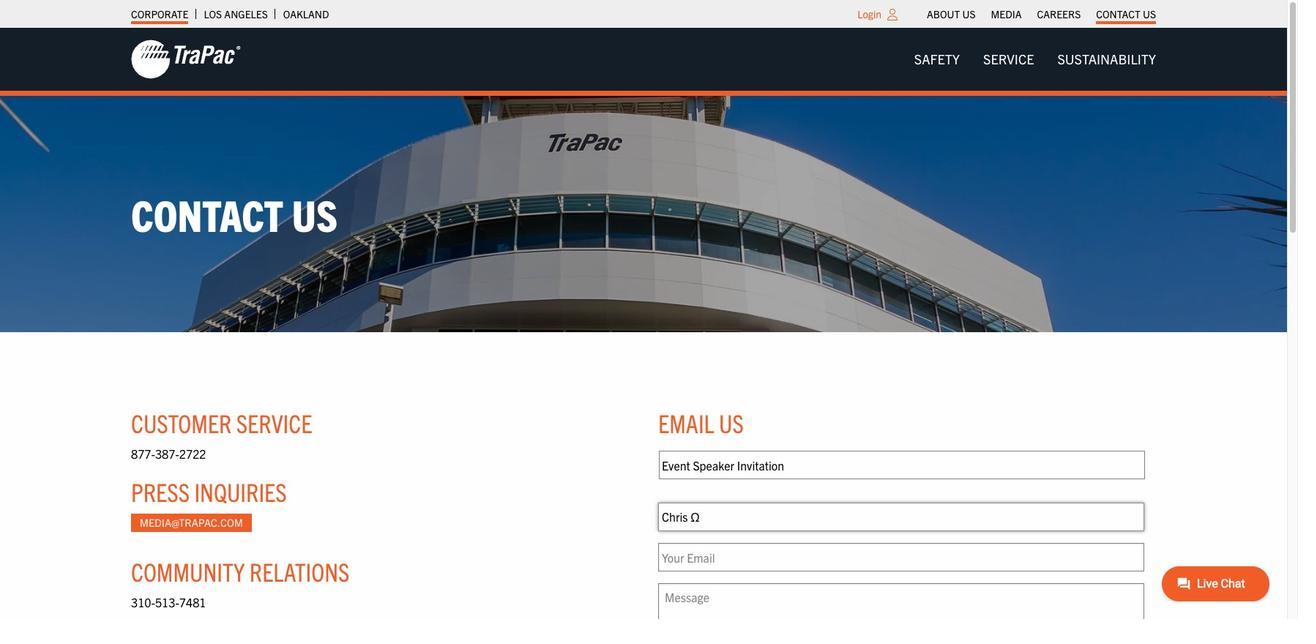 Task type: locate. For each thing, give the bounding box(es) containing it.
press inquiries
[[131, 476, 287, 507]]

1 vertical spatial contact
[[131, 187, 283, 241]]

about us link
[[927, 4, 976, 24]]

sustainability link
[[1046, 45, 1168, 74]]

login link
[[858, 7, 882, 21]]

customer service
[[131, 407, 312, 439]]

contact us inside menu bar
[[1096, 7, 1156, 21]]

customer
[[131, 407, 232, 439]]

email
[[658, 407, 714, 439]]

safety link
[[903, 45, 972, 74]]

los angeles link
[[204, 4, 268, 24]]

menu bar
[[919, 4, 1164, 24], [903, 45, 1168, 74]]

877-387-2722
[[131, 447, 206, 461]]

387-
[[155, 447, 179, 461]]

about us
[[927, 7, 976, 21]]

careers
[[1037, 7, 1081, 21]]

safety
[[914, 51, 960, 67]]

media link
[[991, 4, 1022, 24]]

1 horizontal spatial service
[[983, 51, 1034, 67]]

contact us link
[[1096, 4, 1156, 24]]

community relations
[[131, 556, 350, 587]]

Message text field
[[658, 584, 1144, 619]]

corporate
[[131, 7, 188, 21]]

contact
[[1096, 7, 1141, 21], [131, 187, 283, 241]]

service
[[983, 51, 1034, 67], [236, 407, 312, 439]]

1 horizontal spatial contact us
[[1096, 7, 1156, 21]]

1 horizontal spatial contact
[[1096, 7, 1141, 21]]

media
[[991, 7, 1022, 21]]

0 horizontal spatial contact us
[[131, 187, 338, 241]]

0 vertical spatial contact us
[[1096, 7, 1156, 21]]

media@trapac.com
[[140, 516, 243, 530]]

contact us
[[1096, 7, 1156, 21], [131, 187, 338, 241]]

corporate image
[[131, 39, 241, 80]]

careers link
[[1037, 4, 1081, 24]]

0 vertical spatial contact
[[1096, 7, 1141, 21]]

0 horizontal spatial contact
[[131, 187, 283, 241]]

1 vertical spatial service
[[236, 407, 312, 439]]

oakland link
[[283, 4, 329, 24]]

513-
[[155, 595, 179, 610]]

0 horizontal spatial service
[[236, 407, 312, 439]]

los
[[204, 7, 222, 21]]

310-
[[131, 595, 155, 610]]

Your Email text field
[[658, 543, 1144, 572]]

0 vertical spatial service
[[983, 51, 1034, 67]]

menu bar up service link
[[919, 4, 1164, 24]]

us
[[962, 7, 976, 21], [1143, 7, 1156, 21], [292, 187, 338, 241], [719, 407, 744, 439]]

0 vertical spatial menu bar
[[919, 4, 1164, 24]]

menu bar down careers
[[903, 45, 1168, 74]]

1 vertical spatial menu bar
[[903, 45, 1168, 74]]



Task type: describe. For each thing, give the bounding box(es) containing it.
inquiries
[[194, 476, 287, 507]]

310-513-7481
[[131, 595, 206, 610]]

2722
[[179, 447, 206, 461]]

corporate link
[[131, 4, 188, 24]]

email us
[[658, 407, 744, 439]]

angeles
[[224, 7, 268, 21]]

media@trapac.com link
[[131, 514, 252, 532]]

877-
[[131, 447, 155, 461]]

sustainability
[[1058, 51, 1156, 67]]

menu bar containing safety
[[903, 45, 1168, 74]]

service inside menu bar
[[983, 51, 1034, 67]]

Your Name text field
[[658, 503, 1144, 532]]

relations
[[250, 556, 350, 587]]

community
[[131, 556, 245, 587]]

7481
[[179, 595, 206, 610]]

press
[[131, 476, 190, 507]]

menu bar containing about us
[[919, 4, 1164, 24]]

service link
[[972, 45, 1046, 74]]

oakland
[[283, 7, 329, 21]]

1 vertical spatial contact us
[[131, 187, 338, 241]]

contact inside menu bar
[[1096, 7, 1141, 21]]

los angeles
[[204, 7, 268, 21]]

light image
[[887, 9, 898, 21]]

login
[[858, 7, 882, 21]]

about
[[927, 7, 960, 21]]



Task type: vqa. For each thing, say whether or not it's contained in the screenshot.
Community
yes



